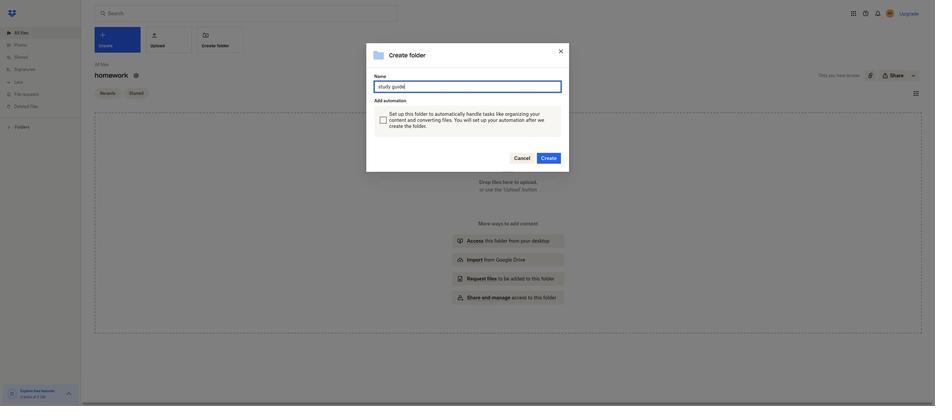 Task type: vqa. For each thing, say whether or not it's contained in the screenshot.
Star
no



Task type: describe. For each thing, give the bounding box(es) containing it.
0 horizontal spatial all files link
[[5, 27, 81, 39]]

homework
[[95, 72, 128, 79]]

file
[[14, 92, 21, 97]]

deleted
[[14, 104, 29, 109]]

0
[[20, 396, 23, 400]]

ways
[[492, 221, 504, 227]]

this right added
[[532, 276, 540, 282]]

only you have access
[[819, 73, 860, 78]]

here
[[503, 180, 514, 185]]

shared
[[14, 55, 28, 60]]

you
[[829, 73, 836, 78]]

more ways to add content element
[[451, 221, 566, 312]]

explore
[[20, 390, 33, 394]]

create folder inside dialog
[[389, 52, 426, 59]]

or
[[480, 187, 485, 193]]

request
[[467, 276, 486, 282]]

Name text field
[[379, 83, 557, 91]]

add automation
[[375, 99, 407, 104]]

your inside more ways to add content element
[[521, 238, 531, 244]]

more ways to add content
[[479, 221, 539, 227]]

0 vertical spatial automation
[[384, 99, 407, 104]]

cancel button
[[511, 153, 535, 164]]

1 horizontal spatial create
[[389, 52, 408, 59]]

starred button
[[124, 88, 149, 99]]

only
[[819, 73, 828, 78]]

1 horizontal spatial up
[[481, 117, 487, 123]]

share for share and manage access to this folder
[[467, 295, 481, 301]]

create inside button
[[542, 156, 557, 161]]

access
[[467, 238, 484, 244]]

folders
[[15, 125, 30, 130]]

manage
[[492, 295, 511, 301]]

import
[[467, 257, 483, 263]]

tasks
[[483, 111, 495, 117]]

set up this folder to automatically handle tasks like organizing your content and converting files. you will set up your automation after we create the folder.
[[389, 111, 545, 129]]

set
[[389, 111, 397, 117]]

upload,
[[521, 180, 538, 185]]

0 vertical spatial your
[[531, 111, 540, 117]]

after
[[526, 117, 537, 123]]

folders button
[[0, 122, 81, 132]]

to down request files to be added to this folder
[[529, 295, 533, 301]]

1 horizontal spatial all files link
[[95, 62, 109, 68]]

upgrade
[[900, 11, 920, 16]]

recents
[[100, 91, 116, 96]]

shared link
[[5, 51, 81, 64]]

the inside drop files here to upload, or use the 'upload' button
[[495, 187, 502, 193]]

folder inside set up this folder to automatically handle tasks like organizing your content and converting files. you will set up your automation after we create the folder.
[[415, 111, 428, 117]]

this inside set up this folder to automatically handle tasks like organizing your content and converting files. you will set up your automation after we create the folder.
[[406, 111, 414, 117]]

this right access
[[485, 238, 494, 244]]

access for manage
[[512, 295, 527, 301]]

free
[[34, 390, 40, 394]]

handle
[[467, 111, 482, 117]]

dropbox image
[[5, 7, 19, 20]]

to left add
[[505, 221, 510, 227]]

1 horizontal spatial all
[[95, 62, 100, 67]]

features
[[41, 390, 55, 394]]

add
[[375, 99, 383, 104]]

files inside list item
[[20, 30, 28, 36]]

folder inside create folder 'button'
[[217, 43, 229, 48]]

button
[[523, 187, 537, 193]]

organizing
[[506, 111, 529, 117]]

we
[[538, 117, 545, 123]]

less image
[[5, 79, 12, 86]]

all files list item
[[0, 27, 81, 39]]

the inside set up this folder to automatically handle tasks like organizing your content and converting files. you will set up your automation after we create the folder.
[[405, 124, 412, 129]]

and inside set up this folder to automatically handle tasks like organizing your content and converting files. you will set up your automation after we create the folder.
[[408, 117, 416, 123]]



Task type: locate. For each thing, give the bounding box(es) containing it.
1 vertical spatial all files link
[[95, 62, 109, 68]]

of
[[33, 396, 36, 400]]

1 horizontal spatial content
[[521, 221, 539, 227]]

the
[[405, 124, 412, 129], [495, 187, 502, 193]]

photos link
[[5, 39, 81, 51]]

content
[[389, 117, 407, 123], [521, 221, 539, 227]]

upgrade link
[[900, 11, 920, 16]]

create folder inside 'button'
[[202, 43, 229, 48]]

1 vertical spatial up
[[481, 117, 487, 123]]

deleted files
[[14, 104, 38, 109]]

1 vertical spatial your
[[488, 117, 498, 123]]

automation down 'organizing' on the right top
[[499, 117, 525, 123]]

0 horizontal spatial access
[[512, 295, 527, 301]]

access right manage
[[512, 295, 527, 301]]

from down add
[[509, 238, 520, 244]]

up
[[398, 111, 404, 117], [481, 117, 487, 123]]

2 vertical spatial create
[[542, 156, 557, 161]]

share
[[891, 73, 904, 78], [467, 295, 481, 301]]

your up after
[[531, 111, 540, 117]]

1 horizontal spatial all files
[[95, 62, 109, 67]]

share button
[[879, 70, 909, 81]]

1 vertical spatial all
[[95, 62, 100, 67]]

and inside more ways to add content element
[[482, 295, 491, 301]]

0 horizontal spatial content
[[389, 117, 407, 123]]

google
[[496, 257, 513, 263]]

0 vertical spatial and
[[408, 117, 416, 123]]

converting
[[418, 117, 441, 123]]

access for have
[[847, 73, 860, 78]]

to inside drop files here to upload, or use the 'upload' button
[[515, 180, 519, 185]]

content inside set up this folder to automatically handle tasks like organizing your content and converting files. you will set up your automation after we create the folder.
[[389, 117, 407, 123]]

0 horizontal spatial and
[[408, 117, 416, 123]]

requests
[[22, 92, 39, 97]]

files
[[20, 30, 28, 36], [101, 62, 109, 67], [30, 104, 38, 109], [492, 180, 502, 185], [488, 276, 497, 282]]

drive
[[514, 257, 526, 263]]

0 vertical spatial create folder
[[202, 43, 229, 48]]

files up photos
[[20, 30, 28, 36]]

and up folder.
[[408, 117, 416, 123]]

0 horizontal spatial automation
[[384, 99, 407, 104]]

share for share
[[891, 73, 904, 78]]

this
[[406, 111, 414, 117], [485, 238, 494, 244], [532, 276, 540, 282], [534, 295, 543, 301]]

0 vertical spatial all files link
[[5, 27, 81, 39]]

1 horizontal spatial the
[[495, 187, 502, 193]]

files.
[[443, 117, 453, 123]]

0 horizontal spatial all files
[[14, 30, 28, 36]]

be
[[504, 276, 510, 282]]

list containing all files
[[0, 23, 81, 118]]

from right import
[[484, 257, 495, 263]]

and
[[408, 117, 416, 123], [482, 295, 491, 301]]

0 vertical spatial the
[[405, 124, 412, 129]]

1 vertical spatial the
[[495, 187, 502, 193]]

share inside more ways to add content element
[[467, 295, 481, 301]]

2 horizontal spatial create
[[542, 156, 557, 161]]

1 vertical spatial access
[[512, 295, 527, 301]]

to right added
[[526, 276, 531, 282]]

this down request files to be added to this folder
[[534, 295, 543, 301]]

the left folder.
[[405, 124, 412, 129]]

access right have
[[847, 73, 860, 78]]

0 horizontal spatial create folder
[[202, 43, 229, 48]]

explore free features 0 bytes of 2 gb
[[20, 390, 55, 400]]

and left manage
[[482, 295, 491, 301]]

quota usage element
[[7, 389, 18, 400]]

signatures
[[14, 67, 35, 72]]

0 vertical spatial from
[[509, 238, 520, 244]]

cancel
[[515, 156, 531, 161]]

the right use
[[495, 187, 502, 193]]

0 vertical spatial all
[[14, 30, 19, 36]]

all files inside list item
[[14, 30, 28, 36]]

you
[[454, 117, 463, 123]]

file requests
[[14, 92, 39, 97]]

create
[[389, 124, 403, 129]]

0 horizontal spatial from
[[484, 257, 495, 263]]

files up use
[[492, 180, 502, 185]]

to up the converting
[[429, 111, 434, 117]]

1 horizontal spatial share
[[891, 73, 904, 78]]

all files up homework
[[95, 62, 109, 67]]

1 horizontal spatial create folder
[[389, 52, 426, 59]]

0 horizontal spatial the
[[405, 124, 412, 129]]

create
[[202, 43, 216, 48], [389, 52, 408, 59], [542, 156, 557, 161]]

request files to be added to this folder
[[467, 276, 555, 282]]

name
[[375, 74, 386, 79]]

set
[[473, 117, 480, 123]]

automation inside set up this folder to automatically handle tasks like organizing your content and converting files. you will set up your automation after we create the folder.
[[499, 117, 525, 123]]

will
[[464, 117, 472, 123]]

files inside drop files here to upload, or use the 'upload' button
[[492, 180, 502, 185]]

all inside list item
[[14, 30, 19, 36]]

all files link
[[5, 27, 81, 39], [95, 62, 109, 68]]

all files up photos
[[14, 30, 28, 36]]

drop files here to upload, or use the 'upload' button
[[480, 180, 538, 193]]

create folder dialog
[[366, 43, 569, 172]]

have
[[837, 73, 846, 78]]

access inside more ways to add content element
[[512, 295, 527, 301]]

from
[[509, 238, 520, 244], [484, 257, 495, 263]]

files inside more ways to add content element
[[488, 276, 497, 282]]

all up photos
[[14, 30, 19, 36]]

automation
[[384, 99, 407, 104], [499, 117, 525, 123]]

signatures link
[[5, 64, 81, 76]]

your left desktop at right
[[521, 238, 531, 244]]

files right the "deleted"
[[30, 104, 38, 109]]

'upload'
[[503, 187, 521, 193]]

share and manage access to this folder
[[467, 295, 557, 301]]

your
[[531, 111, 540, 117], [488, 117, 498, 123], [521, 238, 531, 244]]

less
[[14, 80, 23, 85]]

to inside set up this folder to automatically handle tasks like organizing your content and converting files. you will set up your automation after we create the folder.
[[429, 111, 434, 117]]

0 horizontal spatial create
[[202, 43, 216, 48]]

this up folder.
[[406, 111, 414, 117]]

photos
[[14, 43, 27, 48]]

files up homework
[[101, 62, 109, 67]]

like
[[496, 111, 504, 117]]

folder
[[217, 43, 229, 48], [410, 52, 426, 59], [415, 111, 428, 117], [495, 238, 508, 244], [542, 276, 555, 282], [544, 295, 557, 301]]

use
[[486, 187, 494, 193]]

folder.
[[413, 124, 427, 129]]

create folder button
[[198, 27, 244, 53]]

starred
[[129, 91, 144, 96]]

1 vertical spatial automation
[[499, 117, 525, 123]]

access
[[847, 73, 860, 78], [512, 295, 527, 301]]

1 horizontal spatial and
[[482, 295, 491, 301]]

2
[[37, 396, 39, 400]]

automatically
[[435, 111, 465, 117]]

automation up the set
[[384, 99, 407, 104]]

all
[[14, 30, 19, 36], [95, 62, 100, 67]]

to right here
[[515, 180, 519, 185]]

0 horizontal spatial up
[[398, 111, 404, 117]]

0 vertical spatial create
[[202, 43, 216, 48]]

more
[[479, 221, 491, 227]]

import from google drive
[[467, 257, 526, 263]]

1 vertical spatial all files
[[95, 62, 109, 67]]

recents button
[[95, 88, 121, 99]]

share inside share button
[[891, 73, 904, 78]]

your down tasks
[[488, 117, 498, 123]]

all up homework
[[95, 62, 100, 67]]

0 vertical spatial access
[[847, 73, 860, 78]]

1 vertical spatial from
[[484, 257, 495, 263]]

1 horizontal spatial access
[[847, 73, 860, 78]]

to
[[429, 111, 434, 117], [515, 180, 519, 185], [505, 221, 510, 227], [499, 276, 503, 282], [526, 276, 531, 282], [529, 295, 533, 301]]

0 vertical spatial all files
[[14, 30, 28, 36]]

bytes
[[23, 396, 32, 400]]

0 vertical spatial share
[[891, 73, 904, 78]]

files left the be
[[488, 276, 497, 282]]

0 horizontal spatial share
[[467, 295, 481, 301]]

add
[[511, 221, 519, 227]]

create inside 'button'
[[202, 43, 216, 48]]

access this folder from your desktop
[[467, 238, 550, 244]]

to left the be
[[499, 276, 503, 282]]

up right the set
[[398, 111, 404, 117]]

gb
[[40, 396, 45, 400]]

content up create
[[389, 117, 407, 123]]

file requests link
[[5, 89, 81, 101]]

1 horizontal spatial from
[[509, 238, 520, 244]]

content right add
[[521, 221, 539, 227]]

all files
[[14, 30, 28, 36], [95, 62, 109, 67]]

1 vertical spatial content
[[521, 221, 539, 227]]

list
[[0, 23, 81, 118]]

1 vertical spatial share
[[467, 295, 481, 301]]

up right set
[[481, 117, 487, 123]]

0 vertical spatial up
[[398, 111, 404, 117]]

desktop
[[532, 238, 550, 244]]

0 horizontal spatial all
[[14, 30, 19, 36]]

create button
[[538, 153, 561, 164]]

all files link up homework
[[95, 62, 109, 68]]

added
[[511, 276, 525, 282]]

1 vertical spatial create folder
[[389, 52, 426, 59]]

1 horizontal spatial automation
[[499, 117, 525, 123]]

1 vertical spatial create
[[389, 52, 408, 59]]

0 vertical spatial content
[[389, 117, 407, 123]]

drop
[[480, 180, 491, 185]]

2 vertical spatial your
[[521, 238, 531, 244]]

deleted files link
[[5, 101, 81, 113]]

all files link up shared link
[[5, 27, 81, 39]]

1 vertical spatial and
[[482, 295, 491, 301]]



